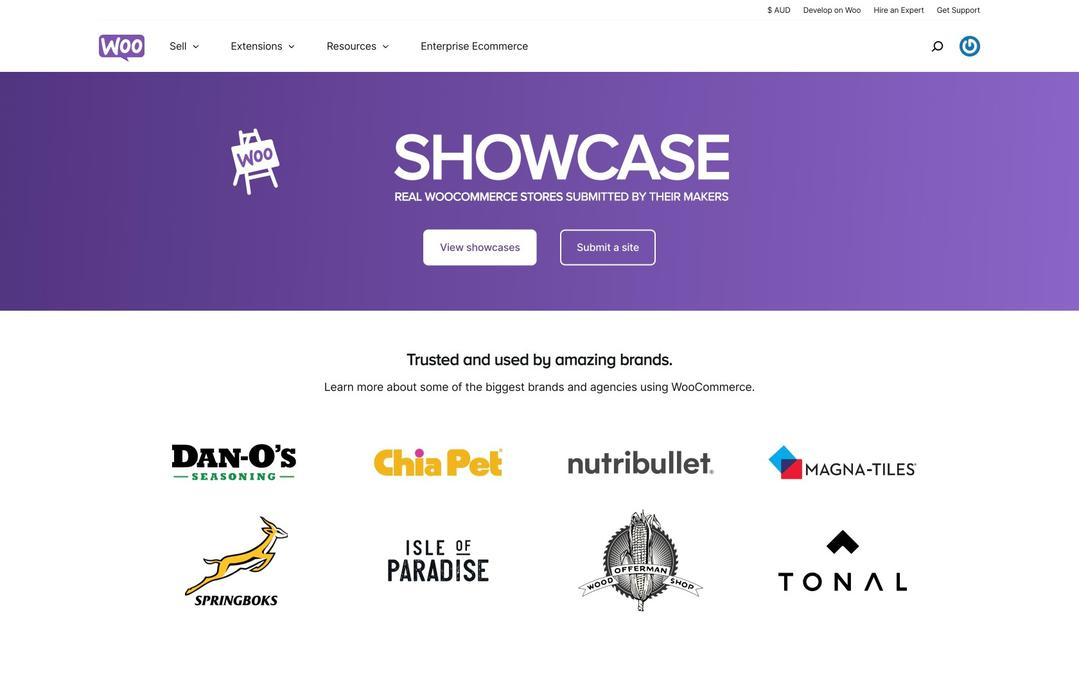 Task type: vqa. For each thing, say whether or not it's contained in the screenshot.
'Service navigation menu' element
yes



Task type: describe. For each thing, give the bounding box(es) containing it.
official springboks online store image
[[185, 517, 288, 606]]

nutribullet image
[[567, 450, 715, 475]]

offerman woodshop image
[[576, 508, 705, 614]]

chia pets image
[[374, 449, 503, 477]]

search image
[[927, 36, 948, 57]]



Task type: locate. For each thing, give the bounding box(es) containing it.
dan-o's seasoning image
[[172, 445, 301, 481]]

magna tiles image
[[769, 446, 917, 479]]

open account menu image
[[960, 36, 980, 57]]

service navigation menu element
[[904, 25, 980, 67]]

isle of paradise image
[[387, 533, 490, 590]]

tonal image
[[779, 531, 907, 592]]



